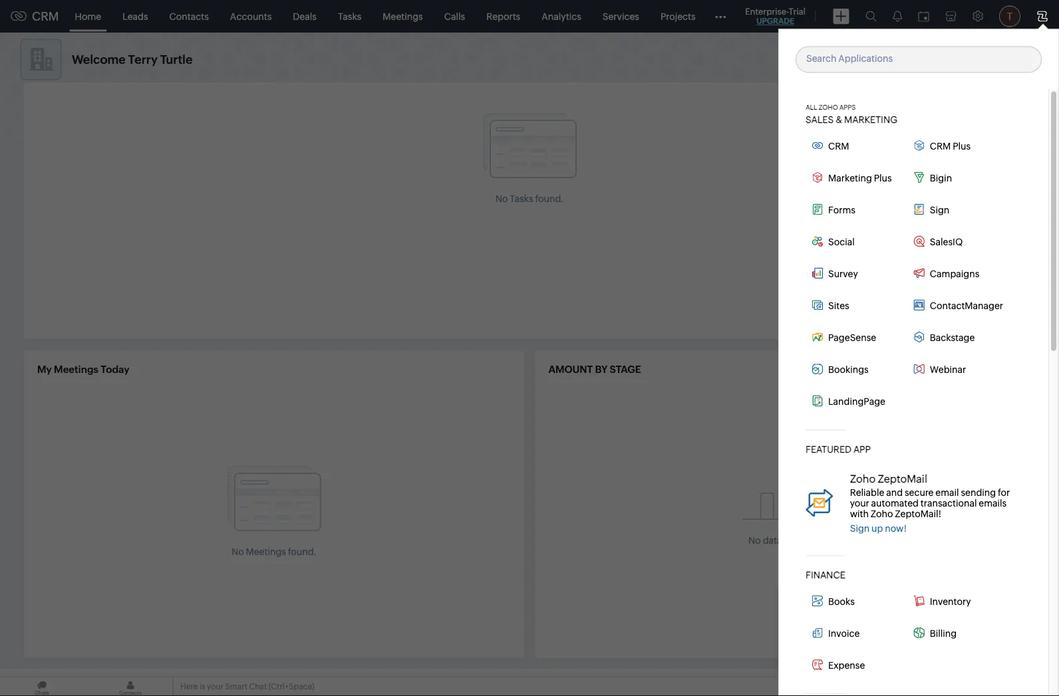 Task type: describe. For each thing, give the bounding box(es) containing it.
inventory link
[[908, 592, 1010, 611]]

reliable
[[851, 487, 885, 498]]

by
[[595, 364, 608, 376]]

2 vertical spatial zoho
[[871, 508, 894, 519]]

finance
[[806, 570, 846, 580]]

with
[[851, 508, 869, 519]]

0 vertical spatial zoho
[[819, 103, 839, 111]]

apps
[[840, 103, 856, 111]]

no meetings found.
[[232, 547, 317, 558]]

sign link
[[908, 200, 1010, 219]]

1 horizontal spatial is
[[933, 653, 940, 664]]

ask
[[844, 684, 858, 693]]

billing
[[930, 628, 957, 639]]

tasks inside tasks link
[[338, 11, 362, 22]]

contactmanager
[[930, 300, 1004, 311]]

plus for marketing plus
[[874, 172, 892, 183]]

welcome terry turtle
[[72, 53, 193, 66]]

salesiq link
[[908, 232, 1010, 251]]

chats image
[[0, 678, 84, 697]]

contacts link
[[159, 0, 220, 32]]

1 vertical spatial your
[[207, 683, 224, 692]]

webinar
[[930, 364, 967, 375]]

pagesense link
[[806, 328, 908, 347]]

1 vertical spatial tasks
[[510, 194, 534, 204]]

bookings
[[829, 364, 869, 375]]

customize home page
[[870, 139, 968, 150]]

available
[[784, 536, 822, 547]]

marketing plus
[[829, 172, 892, 183]]

chat
[[249, 683, 267, 692]]

zoho zeptomail reliable and secure email sending for your automated transactional emails with zoho zeptomail! sign up now!
[[851, 473, 1011, 534]]

turtle
[[160, 53, 193, 66]]

featured app
[[806, 444, 871, 455]]

2 horizontal spatial crm
[[930, 140, 951, 151]]

sales
[[806, 114, 834, 124]]

analytics
[[542, 11, 582, 22]]

enterprise-
[[746, 6, 789, 16]]

billing link
[[908, 624, 1010, 643]]

contacts image
[[89, 678, 172, 697]]

secure
[[905, 487, 934, 498]]

forms
[[829, 204, 856, 215]]

projects
[[661, 11, 696, 22]]

landingpage link
[[806, 392, 908, 411]]

social
[[829, 236, 855, 247]]

leads link
[[112, 0, 159, 32]]

zeptomail!
[[896, 508, 942, 519]]

survey link
[[806, 264, 908, 283]]

accounts link
[[220, 0, 282, 32]]

sites link
[[806, 296, 908, 315]]

deals link
[[282, 0, 327, 32]]

0 vertical spatial home
[[75, 11, 101, 22]]

for
[[999, 487, 1011, 498]]

progress...
[[951, 653, 999, 664]]

meetings for no meetings found.
[[246, 547, 286, 558]]

crm plus
[[930, 140, 971, 151]]

sign inside zoho zeptomail reliable and secure email sending for your automated transactional emails with zoho zeptomail! sign up now!
[[851, 523, 870, 534]]

manager's
[[870, 120, 915, 130]]

no for no tasks found.
[[496, 194, 508, 204]]

tasks link
[[327, 0, 372, 32]]

0 vertical spatial marketing
[[845, 114, 898, 124]]

meetings inside meetings link
[[383, 11, 423, 22]]

bigin
[[930, 172, 953, 183]]

campaigns link
[[908, 264, 1010, 283]]

pagesense
[[829, 332, 877, 343]]

automated
[[872, 498, 919, 508]]

1 vertical spatial zoho
[[851, 473, 876, 485]]

meetings for my meetings today
[[54, 364, 98, 376]]

sales & marketing
[[806, 114, 898, 124]]

home link
[[64, 0, 112, 32]]

emails
[[979, 498, 1007, 508]]

data for population
[[863, 653, 882, 664]]

featured
[[806, 444, 852, 455]]

backstage
[[930, 332, 975, 343]]

invoice link
[[806, 624, 908, 643]]

data for available
[[763, 536, 783, 547]]

now!
[[886, 523, 907, 534]]

0 horizontal spatial is
[[200, 683, 205, 692]]

trial
[[789, 6, 806, 16]]

zeptomail
[[878, 473, 928, 485]]

sites
[[829, 300, 850, 311]]

in
[[942, 653, 949, 664]]

manager's home
[[870, 120, 943, 130]]

ask zia
[[844, 684, 871, 693]]

stage
[[610, 364, 641, 376]]

welcome
[[72, 53, 126, 66]]

backstage link
[[908, 328, 1010, 347]]

campaigns
[[930, 268, 980, 279]]

sign up now! link
[[851, 523, 907, 534]]

salesiq
[[930, 236, 963, 247]]



Task type: vqa. For each thing, say whether or not it's contained in the screenshot.
logo
no



Task type: locate. For each thing, give the bounding box(es) containing it.
2 horizontal spatial no
[[749, 536, 761, 547]]

0 vertical spatial plus
[[953, 140, 971, 151]]

0 horizontal spatial tasks
[[338, 11, 362, 22]]

0 horizontal spatial crm
[[32, 9, 59, 23]]

webinar link
[[908, 360, 1010, 379]]

0 vertical spatial data
[[763, 536, 783, 547]]

sign down with
[[851, 523, 870, 534]]

services link
[[592, 0, 650, 32]]

zoho up reliable
[[851, 473, 876, 485]]

here is your smart chat (ctrl+space)
[[180, 683, 315, 692]]

0 vertical spatial meetings
[[383, 11, 423, 22]]

customize home page link
[[856, 139, 993, 150]]

found. for no meetings found.
[[288, 547, 317, 558]]

home down manager's home link
[[918, 139, 944, 150]]

2 horizontal spatial meetings
[[383, 11, 423, 22]]

1 vertical spatial found.
[[288, 547, 317, 558]]

and
[[887, 487, 903, 498]]

crm link down sales & marketing
[[806, 136, 908, 155]]

crm image
[[955, 623, 1022, 639]]

invoice
[[829, 628, 860, 639]]

1 vertical spatial marketing
[[829, 172, 873, 183]]

email
[[936, 487, 960, 498]]

up
[[872, 523, 884, 534]]

marketing down apps
[[845, 114, 898, 124]]

plus
[[953, 140, 971, 151], [874, 172, 892, 183]]

here
[[180, 683, 198, 692]]

calls
[[444, 11, 465, 22]]

reports
[[487, 11, 521, 22]]

1 horizontal spatial no
[[496, 194, 508, 204]]

meetings link
[[372, 0, 434, 32]]

0 horizontal spatial found.
[[288, 547, 317, 558]]

all zoho apps
[[806, 103, 856, 111]]

analytics link
[[531, 0, 592, 32]]

today
[[101, 364, 130, 376]]

no
[[496, 194, 508, 204], [749, 536, 761, 547], [232, 547, 244, 558]]

2 vertical spatial meetings
[[246, 547, 286, 558]]

1 horizontal spatial found.
[[536, 194, 564, 204]]

0 horizontal spatial no
[[232, 547, 244, 558]]

1 horizontal spatial data
[[863, 653, 882, 664]]

app
[[854, 444, 871, 455]]

0 horizontal spatial meetings
[[54, 364, 98, 376]]

zoho up sales
[[819, 103, 839, 111]]

0 vertical spatial your
[[851, 498, 870, 508]]

smart
[[225, 683, 248, 692]]

zoho up sign up now! link at the bottom right
[[871, 508, 894, 519]]

upgrade
[[757, 17, 795, 26]]

crm link
[[11, 9, 59, 23], [806, 136, 908, 155]]

customize
[[870, 139, 916, 150]]

sample
[[828, 653, 861, 664]]

enterprise-trial upgrade
[[746, 6, 806, 26]]

0 vertical spatial no
[[496, 194, 508, 204]]

no for no data available
[[749, 536, 761, 547]]

1 horizontal spatial crm
[[829, 140, 850, 151]]

0 vertical spatial sign
[[930, 204, 950, 215]]

is
[[933, 653, 940, 664], [200, 683, 205, 692]]

no for no meetings found.
[[232, 547, 244, 558]]

your
[[851, 498, 870, 508], [207, 683, 224, 692]]

transactional
[[921, 498, 978, 508]]

home for manager's
[[917, 120, 943, 130]]

marketing inside marketing plus link
[[829, 172, 873, 183]]

1 horizontal spatial meetings
[[246, 547, 286, 558]]

zia
[[859, 684, 871, 693]]

crm link left home link
[[11, 9, 59, 23]]

(ctrl+space)
[[269, 683, 315, 692]]

0 vertical spatial is
[[933, 653, 940, 664]]

sending
[[962, 487, 997, 498]]

plus up "bigin" link
[[953, 140, 971, 151]]

0 vertical spatial tasks
[[338, 11, 362, 22]]

2 vertical spatial home
[[918, 139, 944, 150]]

1 horizontal spatial sign
[[930, 204, 950, 215]]

is right here
[[200, 683, 205, 692]]

crm
[[32, 9, 59, 23], [829, 140, 850, 151], [930, 140, 951, 151]]

1 vertical spatial home
[[917, 120, 943, 130]]

is left in
[[933, 653, 940, 664]]

1 horizontal spatial crm link
[[806, 136, 908, 155]]

home up customize home page link at the right top of page
[[917, 120, 943, 130]]

0 horizontal spatial crm link
[[11, 9, 59, 23]]

expense
[[829, 660, 866, 671]]

crm plus link
[[908, 136, 1010, 155]]

1 horizontal spatial your
[[851, 498, 870, 508]]

books
[[829, 596, 855, 607]]

home up the welcome
[[75, 11, 101, 22]]

manager's home link
[[856, 117, 993, 130]]

1 vertical spatial is
[[200, 683, 205, 692]]

0 vertical spatial found.
[[536, 194, 564, 204]]

bookings link
[[806, 360, 908, 379]]

bigin link
[[908, 168, 1010, 187]]

meetings
[[383, 11, 423, 22], [54, 364, 98, 376], [246, 547, 286, 558]]

survey
[[829, 268, 859, 279]]

data right sample
[[863, 653, 882, 664]]

no data available
[[749, 536, 822, 547]]

landingpage
[[829, 396, 886, 407]]

marketing up forms link
[[829, 172, 873, 183]]

social link
[[806, 232, 908, 251]]

contactmanager link
[[908, 296, 1010, 315]]

1 vertical spatial sign
[[851, 523, 870, 534]]

accounts
[[230, 11, 272, 22]]

sign down bigin
[[930, 204, 950, 215]]

1 vertical spatial plus
[[874, 172, 892, 183]]

1 vertical spatial crm link
[[806, 136, 908, 155]]

amount by stage
[[549, 364, 641, 376]]

books link
[[806, 592, 908, 611]]

1 horizontal spatial tasks
[[510, 194, 534, 204]]

home for customize
[[918, 139, 944, 150]]

expense link
[[806, 656, 908, 675]]

services
[[603, 11, 640, 22]]

deals
[[293, 11, 317, 22]]

projects link
[[650, 0, 707, 32]]

terry
[[128, 53, 158, 66]]

your left smart
[[207, 683, 224, 692]]

&
[[836, 114, 843, 124]]

zoho
[[819, 103, 839, 111], [851, 473, 876, 485], [871, 508, 894, 519]]

found. for no tasks found.
[[536, 194, 564, 204]]

0 vertical spatial crm link
[[11, 9, 59, 23]]

2 vertical spatial no
[[232, 547, 244, 558]]

your up sign up now! link at the bottom right
[[851, 498, 870, 508]]

0 horizontal spatial plus
[[874, 172, 892, 183]]

0 horizontal spatial sign
[[851, 523, 870, 534]]

your inside zoho zeptomail reliable and secure email sending for your automated transactional emails with zoho zeptomail! sign up now!
[[851, 498, 870, 508]]

found.
[[536, 194, 564, 204], [288, 547, 317, 558]]

plus for crm plus
[[953, 140, 971, 151]]

0 horizontal spatial data
[[763, 536, 783, 547]]

1 vertical spatial meetings
[[54, 364, 98, 376]]

plus down 'customize'
[[874, 172, 892, 183]]

population
[[884, 653, 931, 664]]

0 horizontal spatial your
[[207, 683, 224, 692]]

1 vertical spatial no
[[749, 536, 761, 547]]

all
[[806, 103, 818, 111]]

marketing plus link
[[806, 168, 908, 187]]

forms link
[[806, 200, 908, 219]]

contacts
[[169, 11, 209, 22]]

Search Applications text field
[[797, 47, 1060, 71]]

data left the available
[[763, 536, 783, 547]]

reports link
[[476, 0, 531, 32]]

inventory
[[930, 596, 972, 607]]

data
[[763, 536, 783, 547], [863, 653, 882, 664]]

1 horizontal spatial plus
[[953, 140, 971, 151]]

1 vertical spatial data
[[863, 653, 882, 664]]



